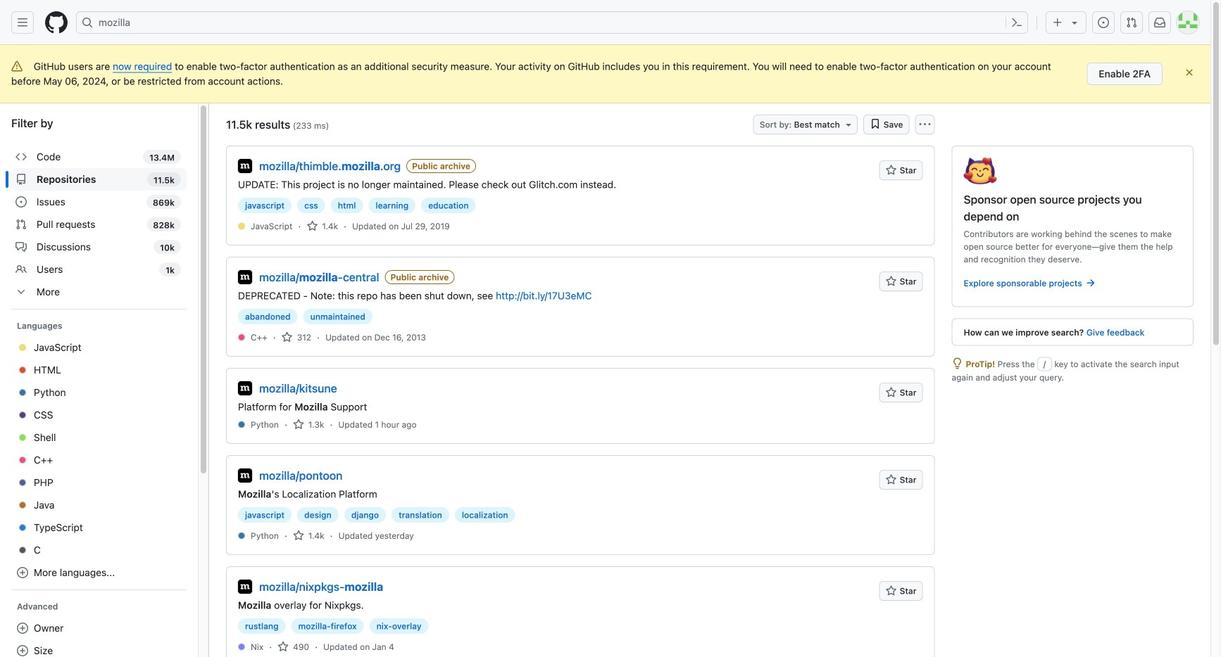 Task type: vqa. For each thing, say whether or not it's contained in the screenshot.
View options for Backlog icon
no



Task type: locate. For each thing, give the bounding box(es) containing it.
sc 9kayk9 0 image
[[869, 118, 881, 130], [15, 174, 27, 185], [15, 196, 27, 208], [15, 219, 27, 230], [307, 221, 318, 232], [15, 264, 27, 275], [278, 642, 289, 653]]

issue opened image
[[1098, 17, 1109, 28]]

2 vertical spatial plus circle image
[[17, 646, 28, 657]]

python language element
[[251, 419, 279, 431], [251, 530, 279, 543]]

2 plus circle image from the top
[[17, 623, 28, 634]]

nix language element
[[251, 641, 263, 654]]

0 vertical spatial plus circle image
[[17, 568, 28, 579]]

draggable pane splitter slider
[[207, 104, 211, 658]]

region
[[0, 104, 208, 658]]

1 python language element from the top
[[251, 419, 279, 431]]

command palette image
[[1011, 17, 1022, 28]]

1 vertical spatial python language element
[[251, 530, 279, 543]]

1 vertical spatial plus circle image
[[17, 623, 28, 634]]

3 plus circle image from the top
[[17, 646, 28, 657]]

notifications image
[[1154, 17, 1165, 28]]

plus circle image
[[17, 568, 28, 579], [17, 623, 28, 634], [17, 646, 28, 657]]

0 vertical spatial python language element
[[251, 419, 279, 431]]

2 python language element from the top
[[251, 530, 279, 543]]

package icon image
[[964, 158, 997, 184]]

sc 9kayk9 0 image
[[15, 151, 27, 163], [15, 242, 27, 253], [1085, 278, 1096, 289], [15, 287, 27, 298], [281, 332, 293, 343], [952, 358, 963, 369], [293, 419, 304, 431], [293, 531, 304, 542]]

alert image
[[11, 61, 23, 72]]

javascript language element
[[251, 220, 292, 233]]



Task type: describe. For each thing, give the bounding box(es) containing it.
c++ language element
[[251, 331, 267, 344]]

dismiss this message image
[[1184, 67, 1195, 78]]

git pull request image
[[1126, 17, 1137, 28]]

open column options image
[[919, 119, 931, 130]]

triangle down image
[[1069, 17, 1080, 28]]

homepage image
[[45, 11, 68, 34]]

1 plus circle image from the top
[[17, 568, 28, 579]]



